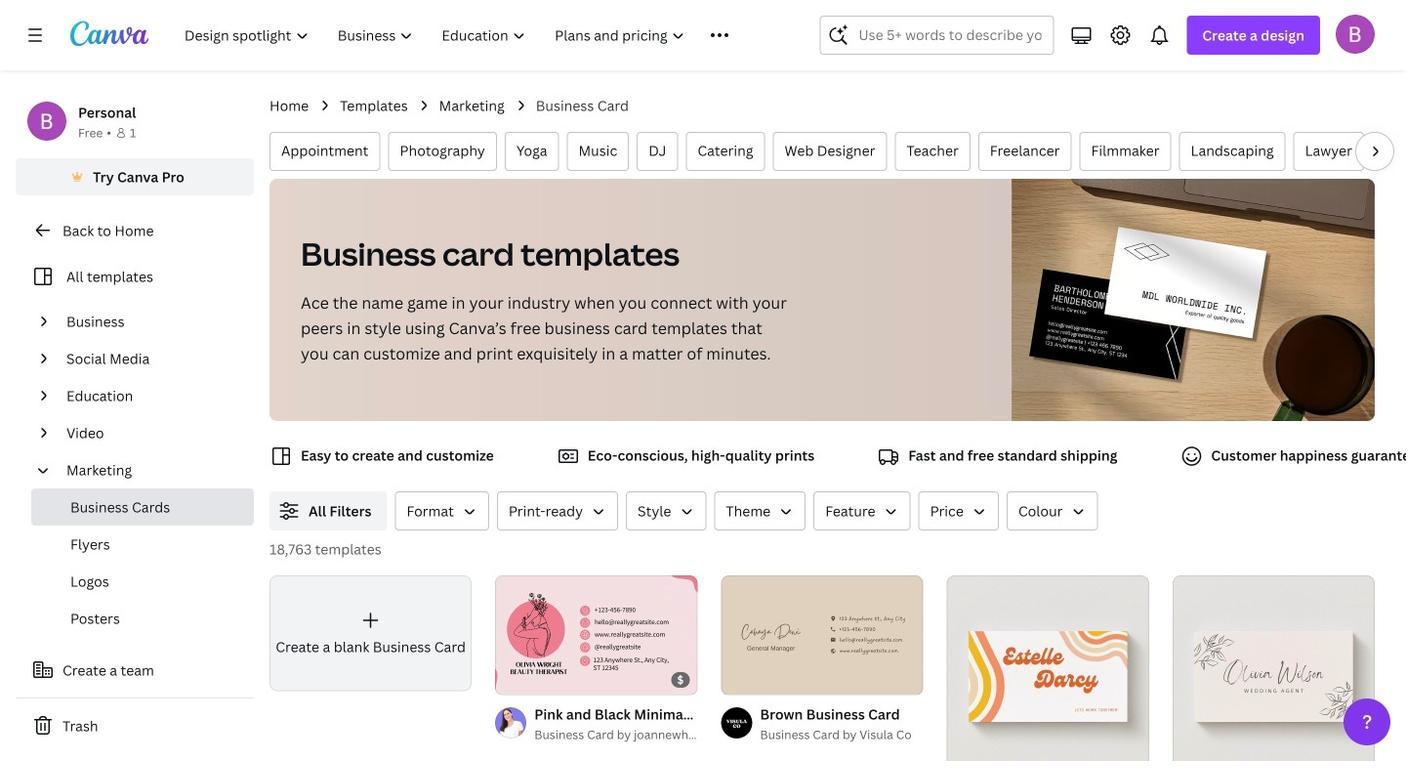 Task type: describe. For each thing, give the bounding box(es) containing it.
pink and black minimal personalised business card image
[[496, 576, 698, 695]]

white retro business card image
[[947, 575, 1150, 761]]

brown  business card image
[[721, 576, 924, 695]]

create a blank business card element
[[270, 575, 472, 691]]



Task type: vqa. For each thing, say whether or not it's contained in the screenshot.
list
no



Task type: locate. For each thing, give the bounding box(es) containing it.
top level navigation element
[[172, 16, 773, 55], [172, 16, 773, 55]]

None search field
[[820, 16, 1054, 55]]

Search search field
[[859, 17, 1042, 54]]

pink aesthetic handwritten wedding agent business card image
[[1173, 575, 1376, 761]]

bob builder image
[[1336, 14, 1376, 53]]



